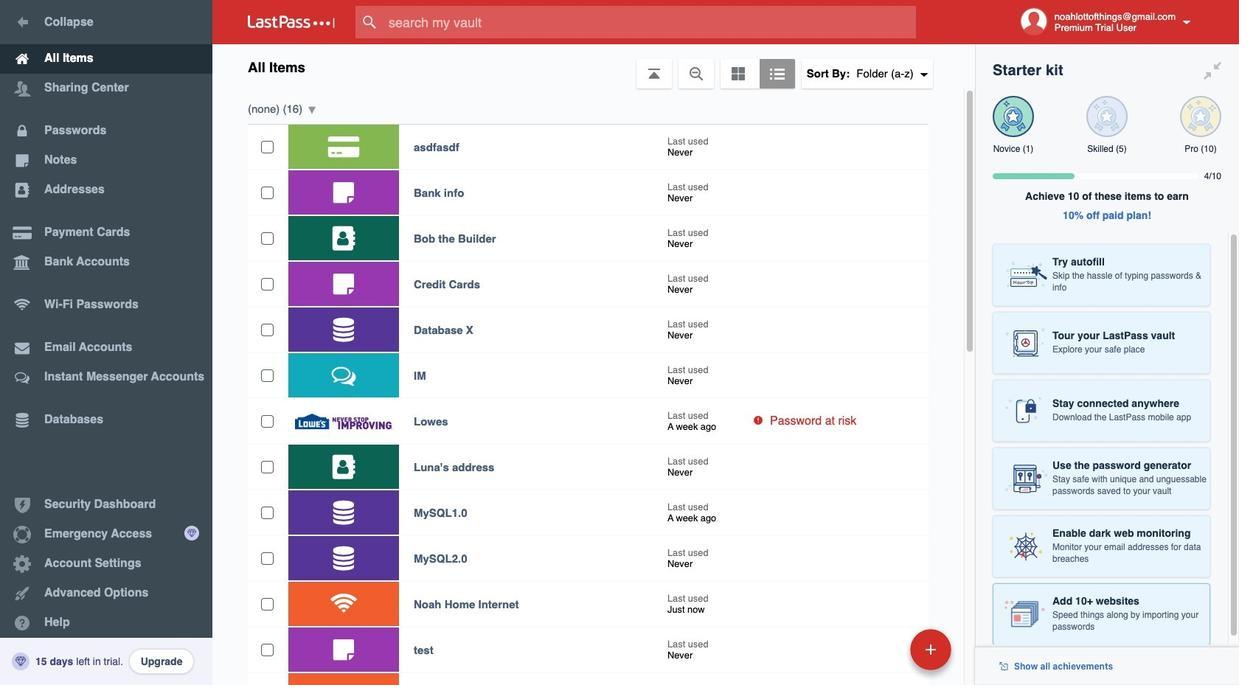 Task type: locate. For each thing, give the bounding box(es) containing it.
search my vault text field
[[356, 6, 945, 38]]

main navigation navigation
[[0, 0, 213, 686]]

vault options navigation
[[213, 44, 976, 89]]

new item element
[[809, 629, 957, 671]]

Search search field
[[356, 6, 945, 38]]



Task type: vqa. For each thing, say whether or not it's contained in the screenshot.
Main content main content
no



Task type: describe. For each thing, give the bounding box(es) containing it.
lastpass image
[[248, 15, 335, 29]]

new item navigation
[[809, 625, 961, 686]]



